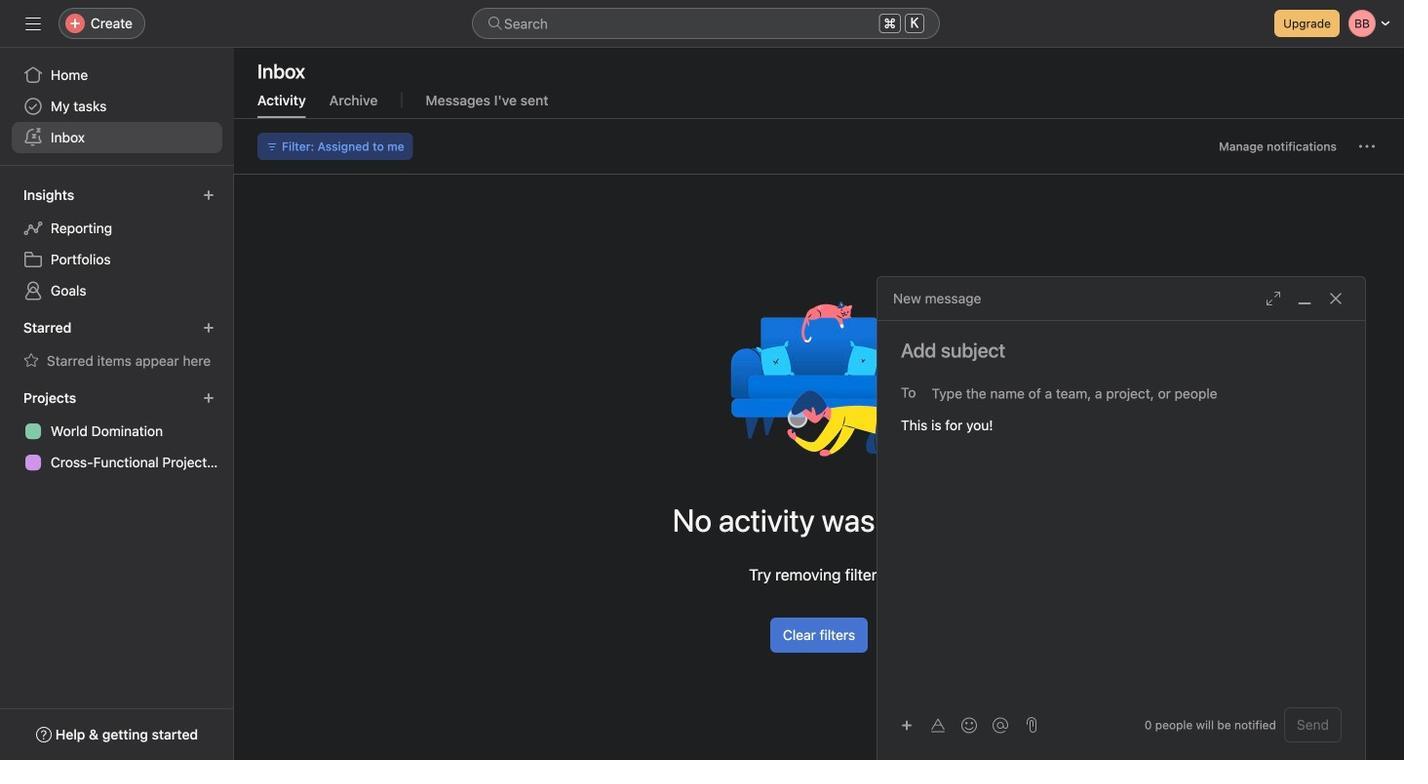 Task type: locate. For each thing, give the bounding box(es) containing it.
Add subject text field
[[878, 337, 1366, 364]]

global element
[[0, 48, 234, 165]]

toolbar
[[894, 711, 1019, 739]]

expand popout to full screen image
[[1266, 291, 1282, 306]]

Search tasks, projects, and more text field
[[472, 8, 940, 39]]

minimize image
[[1298, 291, 1313, 306]]

dialog
[[878, 277, 1366, 760]]

at mention image
[[993, 718, 1009, 733]]

Type the name of a team, a project, or people text field
[[932, 381, 1332, 405]]

add items to starred image
[[203, 322, 215, 334]]

close image
[[1329, 291, 1344, 306]]

None field
[[472, 8, 940, 39]]

insights element
[[0, 178, 234, 310]]



Task type: vqa. For each thing, say whether or not it's contained in the screenshot.
Mark complete image inside "Budget planning" cell
no



Task type: describe. For each thing, give the bounding box(es) containing it.
starred element
[[0, 310, 234, 380]]

projects element
[[0, 380, 234, 482]]

new insights image
[[203, 189, 215, 201]]

insert an object image
[[901, 720, 913, 731]]

new project or portfolio image
[[203, 392, 215, 404]]

more actions image
[[1360, 139, 1376, 154]]

hide sidebar image
[[25, 16, 41, 31]]



